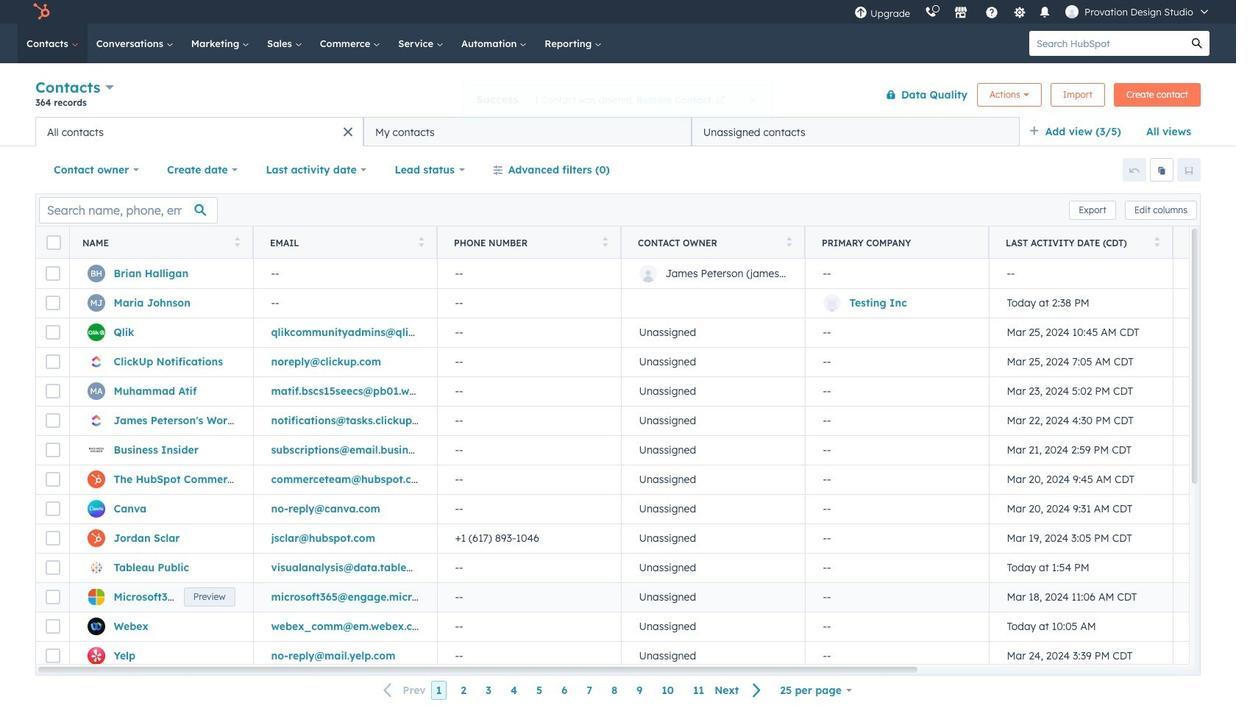 Task type: describe. For each thing, give the bounding box(es) containing it.
link opens in a new window image
[[715, 95, 725, 108]]

5 press to sort. element from the left
[[1154, 237, 1160, 249]]

4 press to sort. element from the left
[[786, 237, 792, 249]]

Search name, phone, email addresses, or company search field
[[39, 197, 218, 223]]

3 press to sort. element from the left
[[602, 237, 608, 249]]

2 press to sort. image from the left
[[418, 237, 424, 247]]

press to sort. image for second press to sort. element from right
[[786, 237, 792, 247]]

1 press to sort. element from the left
[[234, 237, 240, 249]]

james peterson image
[[1066, 5, 1079, 18]]

2 press to sort. element from the left
[[418, 237, 424, 249]]



Task type: vqa. For each thing, say whether or not it's contained in the screenshot.
HUBSPOT Link
no



Task type: locate. For each thing, give the bounding box(es) containing it.
2 horizontal spatial press to sort. image
[[602, 237, 608, 247]]

marketplaces image
[[954, 7, 968, 20]]

1 horizontal spatial press to sort. image
[[418, 237, 424, 247]]

3 press to sort. image from the left
[[602, 237, 608, 247]]

banner
[[35, 75, 1201, 117]]

link opens in a new window image
[[715, 96, 725, 106]]

column header
[[805, 227, 990, 259]]

1 horizontal spatial press to sort. image
[[1154, 237, 1160, 247]]

1 press to sort. image from the left
[[234, 237, 240, 247]]

2 press to sort. image from the left
[[1154, 237, 1160, 247]]

menu
[[847, 0, 1219, 24]]

pagination navigation
[[375, 681, 771, 701]]

0 horizontal spatial press to sort. image
[[234, 237, 240, 247]]

Search HubSpot search field
[[1029, 31, 1185, 56]]

0 horizontal spatial press to sort. image
[[786, 237, 792, 247]]

press to sort. image
[[234, 237, 240, 247], [418, 237, 424, 247], [602, 237, 608, 247]]

alert
[[463, 80, 773, 120]]

1 press to sort. image from the left
[[786, 237, 792, 247]]

press to sort. image for first press to sort. element from right
[[1154, 237, 1160, 247]]

press to sort. image
[[786, 237, 792, 247], [1154, 237, 1160, 247]]

press to sort. element
[[234, 237, 240, 249], [418, 237, 424, 249], [602, 237, 608, 249], [786, 237, 792, 249], [1154, 237, 1160, 249]]

close image
[[748, 97, 756, 105]]



